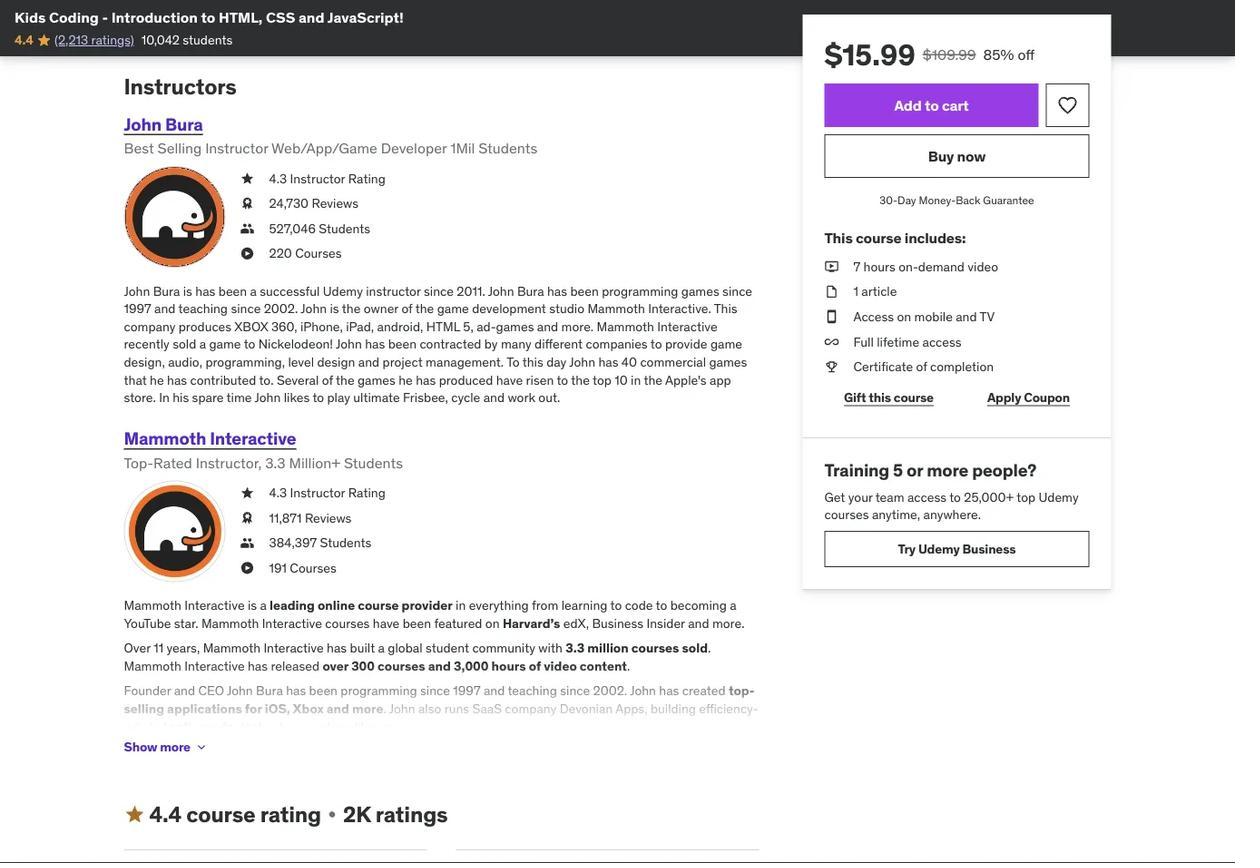 Task type: vqa. For each thing, say whether or not it's contained in the screenshot.
2002. in the THE JOHN BURA IS HAS BEEN A SUCCESSFUL UDEMY INSTRUCTOR SINCE 2011. JOHN BURA HAS BEEN PROGRAMMING GAMES SINCE 1997 AND TEACHING SINCE 2002. JOHN IS THE OWNER OF THE GAME DEVELOPMENT STUDIO MAMMOTH INTERACTIVE. THIS COMPANY PRODUCES XBOX 360, IPHONE, IPAD, ANDROID, HTML 5, AD-GAMES AND MORE. MAMMOTH INTERACTIVE RECENTLY SOLD A GAME TO NICKELODEON! JOHN HAS BEEN CONTRACTED BY MANY DIFFERENT COMPANIES TO PROVIDE GAME DESIGN, AUDIO, PROGRAMMING, LEVEL DESIGN AND PROJECT MANAGEMENT. TO THIS DAY JOHN HAS 40 COMMERCIAL GAMES THAT HE HAS CONTRIBUTED TO. SEVERAL OF THE GAMES HE HAS PRODUCED HAVE RISEN TO THE TOP 10 IN THE APPLE'S APP STORE. IN HIS SPARE TIME JOHN LIKES TO PLAY ULTIMATE FRISBEE, CYCLE AND WORK OUT.
yes



Task type: describe. For each thing, give the bounding box(es) containing it.
featured
[[434, 615, 483, 632]]

founder
[[124, 683, 171, 700]]

games up many
[[496, 319, 534, 335]]

is for leading
[[248, 598, 257, 614]]

(2,213
[[54, 32, 88, 48]]

2 he from the left
[[399, 372, 413, 389]]

games up app
[[710, 354, 748, 371]]

the up html
[[416, 301, 434, 317]]

full
[[854, 333, 874, 350]]

john down the ipad,
[[336, 337, 362, 353]]

global
[[388, 641, 423, 657]]

0 vertical spatial video
[[968, 258, 999, 275]]

in everything from learning to code to becoming a youtube star. mammoth interactive courses have been featured on
[[124, 598, 737, 632]]

has up frisbee, at the top of page
[[416, 372, 436, 389]]

24,730 reviews
[[269, 196, 359, 212]]

design,
[[124, 354, 165, 371]]

interactive up star.
[[185, 598, 245, 614]]

web/app/game
[[272, 139, 378, 158]]

tv
[[980, 308, 995, 325]]

to up commercial
[[651, 337, 662, 353]]

a left leading
[[260, 598, 267, 614]]

work
[[508, 390, 536, 406]]

to down day
[[557, 372, 569, 389]]

try
[[898, 541, 916, 557]]

john down to.
[[255, 390, 281, 406]]

in inside john bura is has been a successful udemy instructor since 2011. john bura has been programming games since 1997 and teaching since 2002. john is the owner of the game development studio mammoth interactive. this company produces xbox 360, iphone, ipad, android, html 5, ad-games and more. mammoth interactive recently sold a game to nickelodeon! john has been contracted by many different companies to provide game design, audio, programming, level design and project management. to this day john has 40 commercial games that he has contributed to. several of the games he has produced have risen to the top 10 in the apple's app store. in his spare time john likes to play ultimate frisbee, cycle and work out.
[[631, 372, 641, 389]]

360,
[[271, 319, 297, 335]]

to inside training 5 or more people? get your team access to 25,000+ top udemy courses anytime, anywhere.
[[950, 489, 961, 505]]

have inside john bura is has been a successful udemy instructor since 2011. john bura has been programming games since 1997 and teaching since 2002. john is the owner of the game development studio mammoth interactive. this company produces xbox 360, iphone, ipad, android, html 5, ad-games and more. mammoth interactive recently sold a game to nickelodeon! john has been contracted by many different companies to provide game design, audio, programming, level design and project management. to this day john has 40 commercial games that he has contributed to. several of the games he has produced have risen to the top 10 in the apple's app store. in his spare time john likes to play ultimate frisbee, cycle and work out.
[[496, 372, 523, 389]]

john inside the john bura best selling instructor web/app/game developer 1mil students
[[124, 114, 162, 135]]

0 horizontal spatial game
[[209, 337, 241, 353]]

android,
[[377, 319, 423, 335]]

harvard's
[[503, 615, 561, 632]]

company inside john bura is has been a successful udemy instructor since 2011. john bura has been programming games since 1997 and teaching since 2002. john is the owner of the game development studio mammoth interactive. this company produces xbox 360, iphone, ipad, android, html 5, ad-games and more. mammoth interactive recently sold a game to nickelodeon! john has been contracted by many different companies to provide game design, audio, programming, level design and project management. to this day john has 40 commercial games that he has contributed to. several of the games he has produced have risen to the top 10 in the apple's app store. in his spare time john likes to play ultimate frisbee, cycle and work out.
[[124, 319, 176, 335]]

ultimate
[[354, 390, 400, 406]]

selling
[[158, 139, 202, 158]]

john bura is has been a successful udemy instructor since 2011. john bura has been programming games since 1997 and teaching since 2002. john is the owner of the game development studio mammoth interactive. this company produces xbox 360, iphone, ipad, android, html 5, ad-games and more. mammoth interactive recently sold a game to nickelodeon! john has been contracted by many different companies to provide game design, audio, programming, level design and project management. to this day john has 40 commercial games that he has contributed to. several of the games he has produced have risen to the top 10 in the apple's app store. in his spare time john likes to play ultimate frisbee, cycle and work out.
[[124, 283, 753, 406]]

programming,
[[206, 354, 285, 371]]

certificate
[[854, 359, 914, 375]]

udemy inside training 5 or more people? get your team access to 25,000+ top udemy courses anytime, anywhere.
[[1039, 489, 1079, 505]]

courses inside training 5 or more people? get your team access to 25,000+ top udemy courses anytime, anywhere.
[[825, 507, 869, 523]]

udemy inside john bura is has been a successful udemy instructor since 2011. john bura has been programming games since 1997 and teaching since 2002. john is the owner of the game development studio mammoth interactive. this company produces xbox 360, iphone, ipad, android, html 5, ad-games and more. mammoth interactive recently sold a game to nickelodeon! john has been contracted by many different companies to provide game design, audio, programming, level design and project management. to this day john has 40 commercial games that he has contributed to. several of the games he has produced have risen to the top 10 in the apple's app store. in his spare time john likes to play ultimate frisbee, cycle and work out.
[[323, 283, 363, 300]]

developer
[[381, 139, 447, 158]]

kids
[[15, 8, 46, 26]]

have inside in everything from learning to code to becoming a youtube star. mammoth interactive courses have been featured on
[[373, 615, 400, 632]]

play
[[327, 390, 350, 406]]

for inside top- selling applications for ios, xbox and more
[[245, 701, 262, 718]]

384,397
[[269, 535, 317, 552]]

the up play
[[336, 372, 355, 389]]

on-
[[899, 258, 919, 275]]

john up recently
[[124, 283, 150, 300]]

24,730
[[269, 196, 309, 212]]

mammoth interactive top-rated instructor, 3.3 million+ students
[[124, 428, 403, 472]]

and up "different"
[[537, 319, 559, 335]]

insider
[[647, 615, 685, 632]]

access inside training 5 or more people? get your team access to 25,000+ top udemy courses anytime, anywhere.
[[908, 489, 947, 505]]

interactive inside . mammoth interactive has released
[[185, 658, 245, 675]]

since up xbox
[[231, 301, 261, 317]]

instructor for bura
[[290, 171, 345, 187]]

more inside training 5 or more people? get your team access to 25,000+ top udemy courses anytime, anywhere.
[[927, 459, 969, 481]]

instructor,
[[196, 454, 262, 472]]

and up recently
[[154, 301, 176, 317]]

team
[[876, 489, 905, 505]]

in inside in everything from learning to code to becoming a youtube star. mammoth interactive courses have been featured on
[[456, 598, 466, 614]]

courses for john bura
[[295, 246, 342, 262]]

buy
[[929, 147, 955, 165]]

1 vertical spatial programming
[[341, 683, 417, 700]]

owner
[[364, 301, 399, 317]]

full lifetime access
[[854, 333, 962, 350]]

likes
[[284, 390, 310, 406]]

john right day
[[569, 354, 596, 371]]

spare
[[192, 390, 224, 406]]

everything
[[469, 598, 529, 614]]

provide
[[665, 337, 708, 353]]

of down full lifetime access
[[917, 359, 928, 375]]

access
[[854, 308, 894, 325]]

1 vertical spatial 2002.
[[593, 683, 628, 700]]

7 hours on-demand video
[[854, 258, 999, 275]]

money-
[[919, 193, 956, 207]]

runs
[[445, 701, 470, 718]]

reviews for bura
[[312, 196, 359, 212]]

course down certificate of completion at the right top of the page
[[894, 389, 934, 405]]

2k ratings
[[343, 802, 448, 829]]

gift this course
[[844, 389, 934, 405]]

527,046 students
[[269, 221, 371, 237]]

xsmall image left "2k"
[[325, 808, 340, 823]]

games up interactive.
[[682, 283, 720, 300]]

store.
[[124, 390, 156, 406]]

and left work
[[484, 390, 505, 406]]

has up studio
[[547, 283, 568, 300]]

frisbee,
[[403, 390, 448, 406]]

studio
[[550, 301, 585, 317]]

more. inside john bura is has been a successful udemy instructor since 2011. john bura has been programming games since 1997 and teaching since 2002. john is the owner of the game development studio mammoth interactive. this company produces xbox 360, iphone, ipad, android, html 5, ad-games and more. mammoth interactive recently sold a game to nickelodeon! john has been contracted by many different companies to provide game design, audio, programming, level design and project management. to this day john has 40 commercial games that he has contributed to. several of the games he has produced have risen to the top 10 in the apple's app store. in his spare time john likes to play ultimate frisbee, cycle and work out.
[[562, 319, 594, 335]]

business for udemy
[[963, 541, 1016, 557]]

2002. inside john bura is has been a successful udemy instructor since 2011. john bura has been programming games since 1997 and teaching since 2002. john is the owner of the game development studio mammoth interactive. this company produces xbox 360, iphone, ipad, android, html 5, ad-games and more. mammoth interactive recently sold a game to nickelodeon! john has been contracted by many different companies to provide game design, audio, programming, level design and project management. to this day john has 40 commercial games that he has contributed to. several of the games he has produced have risen to the top 10 in the apple's app store. in his spare time john likes to play ultimate frisbee, cycle and work out.
[[264, 301, 298, 317]]

a down produces
[[199, 337, 206, 353]]

and down becoming
[[688, 615, 710, 632]]

youtube
[[124, 615, 171, 632]]

students
[[183, 32, 233, 48]]

has down the ipad,
[[365, 337, 385, 353]]

cart
[[942, 96, 969, 114]]

bura up produces
[[153, 283, 180, 300]]

bura up ios,
[[256, 683, 283, 700]]

also
[[418, 701, 442, 718]]

over 11 years, mammoth interactive has built a global student community with 3.3 million courses sold
[[124, 641, 708, 657]]

building
[[651, 701, 696, 718]]

has down companies
[[599, 354, 619, 371]]

from
[[532, 598, 559, 614]]

2011. john
[[457, 283, 514, 300]]

that
[[124, 372, 147, 389]]

4.4 for 4.4 course rating
[[149, 802, 182, 829]]

sold inside john bura is has been a successful udemy instructor since 2011. john bura has been programming games since 1997 and teaching since 2002. john is the owner of the game development studio mammoth interactive. this company produces xbox 360, iphone, ipad, android, html 5, ad-games and more. mammoth interactive recently sold a game to nickelodeon! john has been contracted by many different companies to provide game design, audio, programming, level design and project management. to this day john has 40 commercial games that he has contributed to. several of the games he has produced have risen to the top 10 in the apple's app store. in his spare time john likes to play ultimate frisbee, cycle and work out.
[[173, 337, 196, 353]]

4.3 for bura
[[269, 171, 287, 187]]

4.4 course rating
[[149, 802, 321, 829]]

ratings)
[[91, 32, 134, 48]]

company inside the . john also runs saas company devonian apps, building efficiency- minded software for technology workers like you.
[[505, 701, 557, 718]]

john bura image
[[124, 167, 226, 268]]

1 horizontal spatial game
[[437, 301, 469, 317]]

10
[[615, 372, 628, 389]]

interactive up released
[[264, 641, 324, 657]]

css
[[266, 8, 295, 26]]

get
[[825, 489, 846, 505]]

john right the ceo
[[227, 683, 253, 700]]

1 he from the left
[[150, 372, 164, 389]]

commercial
[[640, 354, 706, 371]]

interactive inside john bura is has been a successful udemy instructor since 2011. john bura has been programming games since 1997 and teaching since 2002. john is the owner of the game development studio mammoth interactive. this company produces xbox 360, iphone, ipad, android, html 5, ad-games and more. mammoth interactive recently sold a game to nickelodeon! john has been contracted by many different companies to provide game design, audio, programming, level design and project management. to this day john has 40 commercial games that he has contributed to. several of the games he has produced have risen to the top 10 in the apple's app store. in his spare time john likes to play ultimate frisbee, cycle and work out.
[[658, 319, 718, 335]]

10,042
[[141, 32, 180, 48]]

since up 'devonian'
[[560, 683, 590, 700]]

add to cart button
[[825, 84, 1039, 127]]

25,000+
[[965, 489, 1014, 505]]

guarantee
[[984, 193, 1035, 207]]

the up the ipad,
[[342, 301, 361, 317]]

his
[[173, 390, 189, 406]]

of down with
[[529, 658, 541, 675]]

courses for mammoth interactive
[[290, 560, 337, 577]]

bura inside the john bura best selling instructor web/app/game developer 1mil students
[[165, 114, 203, 135]]

top inside training 5 or more people? get your team access to 25,000+ top udemy courses anytime, anywhere.
[[1017, 489, 1036, 505]]

5
[[894, 459, 904, 481]]

has inside . mammoth interactive has released
[[248, 658, 268, 675]]

and left the ceo
[[174, 683, 195, 700]]

interactive inside mammoth interactive top-rated instructor, 3.3 million+ students
[[210, 428, 296, 450]]

1 vertical spatial sold
[[682, 641, 708, 657]]

efficiency-
[[699, 701, 759, 718]]

11
[[154, 641, 164, 657]]

reviews for interactive
[[305, 510, 352, 527]]

gift
[[844, 389, 867, 405]]

students down 11,871 reviews on the bottom of the page
[[320, 535, 372, 552]]

in
[[159, 390, 170, 406]]

top inside john bura is has been a successful udemy instructor since 2011. john bura has been programming games since 1997 and teaching since 2002. john is the owner of the game development studio mammoth interactive. this company produces xbox 360, iphone, ipad, android, html 5, ad-games and more. mammoth interactive recently sold a game to nickelodeon! john has been contracted by many different companies to provide game design, audio, programming, level design and project management. to this day john has 40 commercial games that he has contributed to. several of the games he has produced have risen to the top 10 in the apple's app store. in his spare time john likes to play ultimate frisbee, cycle and work out.
[[593, 372, 612, 389]]

1 vertical spatial 3.3
[[566, 641, 585, 657]]

day
[[898, 193, 917, 207]]

html
[[427, 319, 460, 335]]

to left play
[[313, 390, 324, 406]]

1 horizontal spatial 1997
[[453, 683, 481, 700]]

instructor for interactive
[[290, 485, 345, 501]]

mammoth inside mammoth interactive top-rated instructor, 3.3 million+ students
[[124, 428, 206, 450]]

a up xbox
[[250, 283, 257, 300]]

gift this course link
[[825, 380, 954, 416]]

course right online
[[358, 598, 399, 614]]

games up ultimate
[[358, 372, 396, 389]]

to up insider
[[656, 598, 668, 614]]

is for been
[[183, 283, 192, 300]]

content
[[580, 658, 627, 675]]

risen
[[526, 372, 554, 389]]

and inside top- selling applications for ios, xbox and more
[[327, 701, 349, 718]]

and up saas
[[484, 683, 505, 700]]

of down 'design'
[[322, 372, 333, 389]]

the down commercial
[[644, 372, 663, 389]]

top- selling applications for ios, xbox and more
[[124, 683, 755, 718]]

a right built
[[378, 641, 385, 657]]

buy now button
[[825, 134, 1090, 178]]

development
[[472, 301, 546, 317]]

this inside john bura is has been a successful udemy instructor since 2011. john bura has been programming games since 1997 and teaching since 2002. john is the owner of the game development studio mammoth interactive. this company produces xbox 360, iphone, ipad, android, html 5, ad-games and more. mammoth interactive recently sold a game to nickelodeon! john has been contracted by many different companies to provide game design, audio, programming, level design and project management. to this day john has 40 commercial games that he has contributed to. several of the games he has produced have risen to the top 10 in the apple's app store. in his spare time john likes to play ultimate frisbee, cycle and work out.
[[523, 354, 544, 371]]

created
[[683, 683, 726, 700]]

5,
[[463, 319, 474, 335]]

since up app
[[723, 283, 753, 300]]

has up xbox
[[286, 683, 306, 700]]

wishlist image
[[1057, 94, 1079, 116]]

1 vertical spatial this
[[869, 389, 892, 405]]

training 5 or more people? get your team access to 25,000+ top udemy courses anytime, anywhere.
[[825, 459, 1079, 523]]

off
[[1018, 45, 1035, 64]]

1 vertical spatial is
[[330, 301, 339, 317]]

0 horizontal spatial video
[[544, 658, 577, 675]]

has up his
[[167, 372, 187, 389]]

0 vertical spatial on
[[898, 308, 912, 325]]



Task type: locate. For each thing, give the bounding box(es) containing it.
0 vertical spatial this
[[825, 229, 853, 247]]

been inside in everything from learning to code to becoming a youtube star. mammoth interactive courses have been featured on
[[403, 615, 431, 632]]

to up students
[[201, 8, 216, 26]]

javascript!
[[327, 8, 404, 26]]

0 vertical spatial sold
[[173, 337, 196, 353]]

since up html
[[424, 283, 454, 300]]

xsmall image
[[240, 170, 255, 188], [240, 195, 255, 213], [240, 220, 255, 238], [240, 245, 255, 263], [825, 283, 839, 301], [825, 333, 839, 351], [825, 358, 839, 376], [240, 485, 255, 502], [240, 535, 255, 553], [240, 560, 255, 578]]

0 vertical spatial business
[[963, 541, 1016, 557]]

1 article
[[854, 283, 897, 300]]

1 vertical spatial in
[[456, 598, 466, 614]]

1997 inside john bura is has been a successful udemy instructor since 2011. john bura has been programming games since 1997 and teaching since 2002. john is the owner of the game development studio mammoth interactive. this company produces xbox 360, iphone, ipad, android, html 5, ad-games and more. mammoth interactive recently sold a game to nickelodeon! john has been contracted by many different companies to provide game design, audio, programming, level design and project management. to this day john has 40 commercial games that he has contributed to. several of the games he has produced have risen to the top 10 in the apple's app store. in his spare time john likes to play ultimate frisbee, cycle and work out.
[[124, 301, 151, 317]]

2k
[[343, 802, 371, 829]]

app
[[710, 372, 731, 389]]

top left 10
[[593, 372, 612, 389]]

contracted
[[420, 337, 482, 353]]

business for edx,
[[592, 615, 644, 632]]

1 vertical spatial 4.4
[[149, 802, 182, 829]]

1 horizontal spatial have
[[496, 372, 523, 389]]

a right becoming
[[730, 598, 737, 614]]

2 vertical spatial udemy
[[919, 541, 960, 557]]

1 horizontal spatial teaching
[[508, 683, 557, 700]]

0 horizontal spatial programming
[[341, 683, 417, 700]]

or
[[907, 459, 924, 481]]

for left ios,
[[245, 701, 262, 718]]

teaching
[[178, 301, 228, 317], [508, 683, 557, 700]]

teaching inside john bura is has been a successful udemy instructor since 2011. john bura has been programming games since 1997 and teaching since 2002. john is the owner of the game development studio mammoth interactive. this company produces xbox 360, iphone, ipad, android, html 5, ad-games and more. mammoth interactive recently sold a game to nickelodeon! john has been contracted by many different companies to provide game design, audio, programming, level design and project management. to this day john has 40 commercial games that he has contributed to. several of the games he has produced have risen to the top 10 in the apple's app store. in his spare time john likes to play ultimate frisbee, cycle and work out.
[[178, 301, 228, 317]]

provider
[[402, 598, 453, 614]]

xsmall image for 11,871 reviews
[[240, 510, 255, 528]]

0 horizontal spatial this
[[714, 301, 738, 317]]

courses
[[295, 246, 342, 262], [290, 560, 337, 577]]

day
[[547, 354, 567, 371]]

john up iphone,
[[301, 301, 327, 317]]

1997 up recently
[[124, 301, 151, 317]]

1 vertical spatial this
[[714, 301, 738, 317]]

xsmall image inside show more button
[[194, 741, 209, 755]]

udemy right 25,000+
[[1039, 489, 1079, 505]]

1 vertical spatial 4.3 instructor rating
[[269, 485, 386, 501]]

html,
[[219, 8, 263, 26]]

3.3 left million+
[[265, 454, 286, 472]]

4.3 instructor rating for john bura
[[269, 171, 386, 187]]

instructor inside the john bura best selling instructor web/app/game developer 1mil students
[[205, 139, 268, 158]]

video
[[968, 258, 999, 275], [544, 658, 577, 675]]

1 vertical spatial have
[[373, 615, 400, 632]]

rating for bura
[[348, 171, 386, 187]]

students down 24,730 reviews
[[319, 221, 371, 237]]

1 vertical spatial 4.3
[[269, 485, 287, 501]]

and left tv
[[956, 308, 978, 325]]

1 horizontal spatial top
[[1017, 489, 1036, 505]]

programming down 300
[[341, 683, 417, 700]]

0 horizontal spatial teaching
[[178, 301, 228, 317]]

includes:
[[905, 229, 966, 247]]

the
[[342, 301, 361, 317], [416, 301, 434, 317], [336, 372, 355, 389], [571, 372, 590, 389], [644, 372, 663, 389]]

2 horizontal spatial udemy
[[1039, 489, 1079, 505]]

has up over
[[327, 641, 347, 657]]

0 vertical spatial 4.4
[[15, 32, 33, 48]]

top-
[[124, 454, 153, 472]]

years,
[[167, 641, 200, 657]]

4.3 up 11,871
[[269, 485, 287, 501]]

try udemy business link
[[825, 531, 1090, 567]]

courses down get in the bottom of the page
[[825, 507, 869, 523]]

0 vertical spatial is
[[183, 283, 192, 300]]

company up recently
[[124, 319, 176, 335]]

rating for interactive
[[348, 485, 386, 501]]

0 horizontal spatial hours
[[492, 658, 526, 675]]

4.4 down kids
[[15, 32, 33, 48]]

ad-
[[477, 319, 496, 335]]

3,000
[[454, 658, 489, 675]]

students inside mammoth interactive top-rated instructor, 3.3 million+ students
[[344, 454, 403, 472]]

0 vertical spatial hours
[[864, 258, 896, 275]]

1 horizontal spatial this
[[825, 229, 853, 247]]

access down or
[[908, 489, 947, 505]]

mammoth interactive image
[[124, 481, 226, 583]]

1 vertical spatial business
[[592, 615, 644, 632]]

2 horizontal spatial is
[[330, 301, 339, 317]]

software
[[170, 719, 219, 735]]

3.3 inside mammoth interactive top-rated instructor, 3.3 million+ students
[[265, 454, 286, 472]]

1 horizontal spatial .
[[627, 658, 630, 675]]

0 vertical spatial reviews
[[312, 196, 359, 212]]

7
[[854, 258, 861, 275]]

0 horizontal spatial is
[[183, 283, 192, 300]]

4.4 for 4.4
[[15, 32, 33, 48]]

4.3 instructor rating up 24,730 reviews
[[269, 171, 386, 187]]

0 vertical spatial company
[[124, 319, 176, 335]]

0 vertical spatial this
[[523, 354, 544, 371]]

students right million+
[[344, 454, 403, 472]]

xsmall image
[[825, 258, 839, 276], [825, 308, 839, 326], [240, 510, 255, 528], [194, 741, 209, 755], [325, 808, 340, 823]]

to inside button
[[925, 96, 939, 114]]

different
[[535, 337, 583, 353]]

mammoth inside . mammoth interactive has released
[[124, 658, 181, 675]]

top-
[[729, 683, 755, 700]]

0 vertical spatial .
[[708, 641, 711, 657]]

instructors
[[124, 73, 237, 100]]

2002. down content
[[593, 683, 628, 700]]

with
[[539, 641, 563, 657]]

0 vertical spatial more
[[927, 459, 969, 481]]

john inside the . john also runs saas company devonian apps, building efficiency- minded software for technology workers like you.
[[389, 701, 415, 718]]

john up you. in the bottom left of the page
[[389, 701, 415, 718]]

1 vertical spatial .
[[627, 658, 630, 675]]

reviews up the 384,397 students
[[305, 510, 352, 527]]

384,397 students
[[269, 535, 372, 552]]

for inside the . john also runs saas company devonian apps, building efficiency- minded software for technology workers like you.
[[222, 719, 238, 735]]

instructor up 24,730 reviews
[[290, 171, 345, 187]]

1 vertical spatial for
[[222, 719, 238, 735]]

bura
[[165, 114, 203, 135], [153, 283, 180, 300], [517, 283, 544, 300], [256, 683, 283, 700]]

1 horizontal spatial video
[[968, 258, 999, 275]]

this right 'gift'
[[869, 389, 892, 405]]

2 vertical spatial instructor
[[290, 485, 345, 501]]

of up android,
[[402, 301, 413, 317]]

0 horizontal spatial more
[[160, 739, 191, 756]]

2 rating from the top
[[348, 485, 386, 501]]

0 vertical spatial udemy
[[323, 283, 363, 300]]

many
[[501, 337, 532, 353]]

11,871 reviews
[[269, 510, 352, 527]]

1 horizontal spatial programming
[[602, 283, 679, 300]]

game up html
[[437, 301, 469, 317]]

4.3 instructor rating for mammoth interactive
[[269, 485, 386, 501]]

1 horizontal spatial 3.3
[[566, 641, 585, 657]]

game down produces
[[209, 337, 241, 353]]

courses down the 384,397 students
[[290, 560, 337, 577]]

0 horizontal spatial this
[[523, 354, 544, 371]]

a inside in everything from learning to code to becoming a youtube star. mammoth interactive courses have been featured on
[[730, 598, 737, 614]]

. down million
[[627, 658, 630, 675]]

nickelodeon!
[[259, 337, 333, 353]]

john up apps,
[[630, 683, 656, 700]]

1 vertical spatial rating
[[348, 485, 386, 501]]

interactive
[[658, 319, 718, 335], [210, 428, 296, 450], [185, 598, 245, 614], [262, 615, 322, 632], [264, 641, 324, 657], [185, 658, 245, 675]]

1 horizontal spatial is
[[248, 598, 257, 614]]

2 vertical spatial more
[[160, 739, 191, 756]]

1 vertical spatial top
[[1017, 489, 1036, 505]]

0 horizontal spatial company
[[124, 319, 176, 335]]

1 vertical spatial on
[[486, 615, 500, 632]]

apps,
[[616, 701, 648, 718]]

and down "student"
[[428, 658, 451, 675]]

produces
[[179, 319, 232, 335]]

courses down global
[[378, 658, 426, 675]]

xsmall image left access
[[825, 308, 839, 326]]

udemy up the ipad,
[[323, 283, 363, 300]]

0 vertical spatial teaching
[[178, 301, 228, 317]]

mammoth inside in everything from learning to code to becoming a youtube star. mammoth interactive courses have been featured on
[[201, 615, 259, 632]]

1 vertical spatial more.
[[713, 615, 745, 632]]

1 vertical spatial reviews
[[305, 510, 352, 527]]

and right 'design'
[[358, 354, 380, 371]]

1 horizontal spatial more.
[[713, 615, 745, 632]]

has up building
[[660, 683, 680, 700]]

udemy right try
[[919, 541, 960, 557]]

the right risen
[[571, 372, 590, 389]]

courses inside in everything from learning to code to becoming a youtube star. mammoth interactive courses have been featured on
[[325, 615, 370, 632]]

bura up "selling"
[[165, 114, 203, 135]]

0 vertical spatial top
[[593, 372, 612, 389]]

0 vertical spatial access
[[923, 333, 962, 350]]

1
[[854, 283, 859, 300]]

0 horizontal spatial 3.3
[[265, 454, 286, 472]]

527,046
[[269, 221, 316, 237]]

1 horizontal spatial this
[[869, 389, 892, 405]]

xsmall image left 7
[[825, 258, 839, 276]]

1 horizontal spatial 2002.
[[593, 683, 628, 700]]

best
[[124, 139, 154, 158]]

0 vertical spatial 3.3
[[265, 454, 286, 472]]

0 horizontal spatial .
[[384, 701, 387, 718]]

2 horizontal spatial more
[[927, 459, 969, 481]]

more
[[927, 459, 969, 481], [352, 701, 384, 718], [160, 739, 191, 756]]

show
[[124, 739, 157, 756]]

more inside top- selling applications for ios, xbox and more
[[352, 701, 384, 718]]

course left rating
[[186, 802, 256, 829]]

community
[[473, 641, 536, 657]]

1 vertical spatial hours
[[492, 658, 526, 675]]

apple's
[[666, 372, 707, 389]]

course up 7
[[856, 229, 902, 247]]

2 horizontal spatial game
[[711, 337, 743, 353]]

instructor up 11,871 reviews on the bottom of the page
[[290, 485, 345, 501]]

1 vertical spatial instructor
[[290, 171, 345, 187]]

rating down web/app/game
[[348, 171, 386, 187]]

for
[[245, 701, 262, 718], [222, 719, 238, 735]]

interactive inside in everything from learning to code to becoming a youtube star. mammoth interactive courses have been featured on
[[262, 615, 322, 632]]

your
[[849, 489, 873, 505]]

1 horizontal spatial in
[[631, 372, 641, 389]]

0 vertical spatial 2002.
[[264, 301, 298, 317]]

have down "to"
[[496, 372, 523, 389]]

. for top- selling applications for ios, xbox and more
[[384, 701, 387, 718]]

0 horizontal spatial for
[[222, 719, 238, 735]]

0 vertical spatial courses
[[295, 246, 342, 262]]

1 horizontal spatial more
[[352, 701, 384, 718]]

1 4.3 instructor rating from the top
[[269, 171, 386, 187]]

and right css
[[299, 8, 325, 26]]

interactive up "instructor,"
[[210, 428, 296, 450]]

and
[[299, 8, 325, 26], [154, 301, 176, 317], [956, 308, 978, 325], [537, 319, 559, 335], [358, 354, 380, 371], [484, 390, 505, 406], [688, 615, 710, 632], [428, 658, 451, 675], [174, 683, 195, 700], [484, 683, 505, 700], [327, 701, 349, 718]]

4.3
[[269, 171, 287, 187], [269, 485, 287, 501]]

xsmall image for access on mobile and tv
[[825, 308, 839, 326]]

0 horizontal spatial udemy
[[323, 283, 363, 300]]

rating up 11,871 reviews on the bottom of the page
[[348, 485, 386, 501]]

0 vertical spatial for
[[245, 701, 262, 718]]

students inside the john bura best selling instructor web/app/game developer 1mil students
[[479, 139, 538, 158]]

more.
[[562, 319, 594, 335], [713, 615, 745, 632]]

reviews
[[312, 196, 359, 212], [305, 510, 352, 527]]

out.
[[539, 390, 561, 406]]

2 4.3 instructor rating from the top
[[269, 485, 386, 501]]

1 vertical spatial access
[[908, 489, 947, 505]]

1 horizontal spatial udemy
[[919, 541, 960, 557]]

this inside john bura is has been a successful udemy instructor since 2011. john bura has been programming games since 1997 and teaching since 2002. john is the owner of the game development studio mammoth interactive. this company produces xbox 360, iphone, ipad, android, html 5, ad-games and more. mammoth interactive recently sold a game to nickelodeon! john has been contracted by many different companies to provide game design, audio, programming, level design and project management. to this day john has 40 commercial games that he has contributed to. several of the games he has produced have risen to the top 10 in the apple's app store. in his spare time john likes to play ultimate frisbee, cycle and work out.
[[714, 301, 738, 317]]

in right 10
[[631, 372, 641, 389]]

bura up development at the top left of page
[[517, 283, 544, 300]]

now
[[958, 147, 986, 165]]

2 4.3 from the top
[[269, 485, 287, 501]]

interactive up the ceo
[[185, 658, 245, 675]]

training
[[825, 459, 890, 481]]

john bura link
[[124, 114, 203, 135]]

access on mobile and tv
[[854, 308, 995, 325]]

more right or
[[927, 459, 969, 481]]

several
[[277, 372, 319, 389]]

1 horizontal spatial company
[[505, 701, 557, 718]]

0 horizontal spatial top
[[593, 372, 612, 389]]

0 horizontal spatial have
[[373, 615, 400, 632]]

john up best
[[124, 114, 162, 135]]

ipad,
[[346, 319, 374, 335]]

1 vertical spatial teaching
[[508, 683, 557, 700]]

0 vertical spatial rating
[[348, 171, 386, 187]]

of
[[402, 301, 413, 317], [917, 359, 928, 375], [322, 372, 333, 389], [529, 658, 541, 675]]

time
[[227, 390, 252, 406]]

games
[[682, 283, 720, 300], [496, 319, 534, 335], [710, 354, 748, 371], [358, 372, 396, 389]]

teaching up produces
[[178, 301, 228, 317]]

ratings
[[376, 802, 448, 829]]

courses
[[825, 507, 869, 523], [325, 615, 370, 632], [632, 641, 679, 657], [378, 658, 426, 675]]

in up featured
[[456, 598, 466, 614]]

top
[[593, 372, 612, 389], [1017, 489, 1036, 505]]

xsmall image down software
[[194, 741, 209, 755]]

reviews up 527,046 students
[[312, 196, 359, 212]]

minded
[[124, 719, 167, 735]]

iphone,
[[300, 319, 343, 335]]

is up produces
[[183, 283, 192, 300]]

more inside show more button
[[160, 739, 191, 756]]

. for 3.3 million courses sold
[[708, 641, 711, 657]]

1 vertical spatial video
[[544, 658, 577, 675]]

2 vertical spatial is
[[248, 598, 257, 614]]

by
[[485, 337, 498, 353]]

1 vertical spatial udemy
[[1039, 489, 1079, 505]]

becoming
[[671, 598, 727, 614]]

1 rating from the top
[[348, 171, 386, 187]]

1 horizontal spatial on
[[898, 308, 912, 325]]

2002. up 360,
[[264, 301, 298, 317]]

contributed
[[190, 372, 256, 389]]

courses down online
[[325, 615, 370, 632]]

0 horizontal spatial he
[[150, 372, 164, 389]]

300
[[352, 658, 375, 675]]

0 horizontal spatial on
[[486, 615, 500, 632]]

xsmall image for 7 hours on-demand video
[[825, 258, 839, 276]]

0 vertical spatial 4.3
[[269, 171, 287, 187]]

sold down insider
[[682, 641, 708, 657]]

courses down insider
[[632, 641, 679, 657]]

try udemy business
[[898, 541, 1016, 557]]

0 vertical spatial 4.3 instructor rating
[[269, 171, 386, 187]]

3.3 right with
[[566, 641, 585, 657]]

video down with
[[544, 658, 577, 675]]

1 4.3 from the top
[[269, 171, 287, 187]]

on inside in everything from learning to code to becoming a youtube star. mammoth interactive courses have been featured on
[[486, 615, 500, 632]]

selling
[[124, 701, 164, 718]]

online
[[318, 598, 355, 614]]

since up also
[[420, 683, 450, 700]]

1 horizontal spatial hours
[[864, 258, 896, 275]]

to up harvard's edx, business insider and more.
[[611, 598, 622, 614]]

0 vertical spatial 1997
[[124, 301, 151, 317]]

1 vertical spatial more
[[352, 701, 384, 718]]

mammoth interactive link
[[124, 428, 296, 450]]

project
[[383, 354, 423, 371]]

0 horizontal spatial more.
[[562, 319, 594, 335]]

medium image
[[124, 805, 146, 826]]

video right demand
[[968, 258, 999, 275]]

on
[[898, 308, 912, 325], [486, 615, 500, 632]]

anywhere.
[[924, 507, 982, 523]]

management.
[[426, 354, 504, 371]]

0 vertical spatial have
[[496, 372, 523, 389]]

0 horizontal spatial 1997
[[124, 301, 151, 317]]

apply
[[988, 389, 1022, 405]]

to down xbox
[[244, 337, 256, 353]]

programming inside john bura is has been a successful udemy instructor since 2011. john bura has been programming games since 1997 and teaching since 2002. john is the owner of the game development studio mammoth interactive. this company produces xbox 360, iphone, ipad, android, html 5, ad-games and more. mammoth interactive recently sold a game to nickelodeon! john has been contracted by many different companies to provide game design, audio, programming, level design and project management. to this day john has 40 commercial games that he has contributed to. several of the games he has produced have risen to the top 10 in the apple's app store. in his spare time john likes to play ultimate frisbee, cycle and work out.
[[602, 283, 679, 300]]

1 horizontal spatial he
[[399, 372, 413, 389]]

0 vertical spatial in
[[631, 372, 641, 389]]

. inside the . john also runs saas company devonian apps, building efficiency- minded software for technology workers like you.
[[384, 701, 387, 718]]

business
[[963, 541, 1016, 557], [592, 615, 644, 632]]

0 vertical spatial programming
[[602, 283, 679, 300]]

and up 'workers'
[[327, 701, 349, 718]]

. mammoth interactive has released
[[124, 641, 711, 675]]

business up million
[[592, 615, 644, 632]]

4.3 for interactive
[[269, 485, 287, 501]]

has up produces
[[196, 283, 216, 300]]

. inside . mammoth interactive has released
[[708, 641, 711, 657]]

2002.
[[264, 301, 298, 317], [593, 683, 628, 700]]



